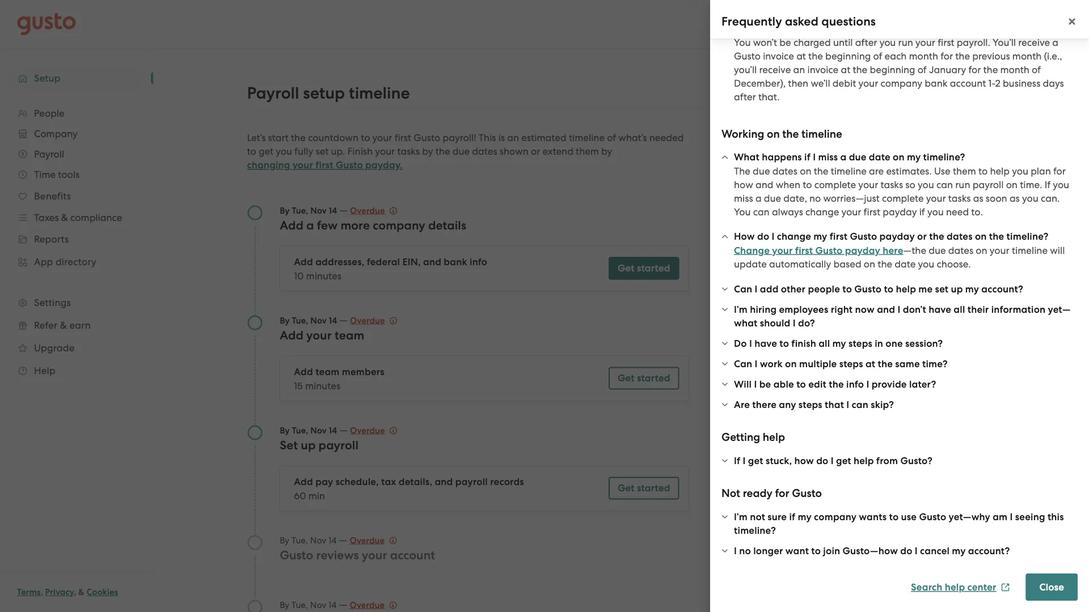 Task type: locate. For each thing, give the bounding box(es) containing it.
timeline inside —the due dates on your timeline will update automatically based on the date you choose.
[[1012, 245, 1048, 256]]

your down soon at the right top of page
[[990, 245, 1009, 256]]

0 vertical spatial company
[[881, 77, 922, 89]]

there
[[752, 399, 777, 411]]

1 horizontal spatial if
[[1045, 179, 1051, 190]]

1 can from the top
[[734, 283, 752, 295]]

2 started from the top
[[637, 373, 670, 384]]

first inside download our handy checklist of everything you'll need to get set up for your first payroll.
[[872, 191, 888, 202]]

at up "debit"
[[841, 64, 850, 75]]

circle blank image for 1st overdue popup button from the bottom of the page
[[247, 600, 263, 613]]

have down the me
[[929, 304, 951, 315]]

1 vertical spatial need
[[946, 206, 969, 218]]

1 tue, from the top
[[292, 206, 308, 216]]

or inside frequently asked questions dialog
[[917, 231, 927, 242]]

bank down details
[[444, 256, 467, 268]]

or inside finish your tasks by the due dates shown or extend them by changing your first gusto payday.
[[531, 146, 540, 157]]

4 14 from the top
[[329, 536, 337, 546]]

0 horizontal spatial no
[[739, 545, 751, 557]]

1 horizontal spatial at
[[841, 64, 850, 75]]

1 vertical spatial run
[[955, 179, 970, 190]]

1 overdue from the top
[[350, 206, 385, 216]]

1 horizontal spatial company
[[814, 511, 857, 523]]

debit
[[833, 77, 856, 89]]

what
[[820, 144, 849, 157], [734, 151, 759, 163]]

tue, for up
[[292, 426, 308, 436]]

0 horizontal spatial be
[[759, 379, 771, 390]]

longer
[[753, 545, 783, 557]]

the inside finish your tasks by the due dates shown or extend them by changing your first gusto payday.
[[435, 146, 450, 157]]

download inside download our handy checklist of everything you'll need to get set up for your first payroll.
[[820, 164, 867, 175]]

payday up the here
[[880, 231, 915, 242]]

by
[[280, 206, 290, 216], [280, 316, 290, 326], [280, 426, 290, 436], [280, 536, 289, 546], [280, 600, 289, 610]]

add inside add team members 15 minutes
[[294, 366, 313, 378]]

you up can.
[[1053, 179, 1069, 190]]

same
[[895, 358, 920, 370]]

1 horizontal spatial receive
[[1018, 37, 1050, 48]]

0 vertical spatial payroll
[[973, 179, 1004, 190]]

2 horizontal spatial company
[[881, 77, 922, 89]]

an
[[793, 64, 805, 75], [507, 132, 519, 144]]

download for download our handy checklist of everything you'll need to get set up for your first payroll.
[[820, 164, 867, 175]]

0 horizontal spatial timeline?
[[734, 525, 776, 537]]

2 horizontal spatial do
[[900, 545, 912, 557]]

1 horizontal spatial have
[[864, 144, 889, 157]]

not
[[721, 487, 740, 500]]

4 overdue from the top
[[350, 536, 385, 546]]

14 for up
[[329, 426, 337, 436]]

run inside you won't be charged until after you run your first payroll. you'll receive a gusto invoice at the beginning of each month for the previous month (i.e., you'll receive an invoice at the beginning of january for the month of december), then we'll debit your company bank account 1-2 business days after that.
[[898, 37, 913, 48]]

january
[[929, 64, 966, 75]]

1 horizontal spatial date
[[895, 259, 916, 270]]

needed
[[649, 132, 684, 144]]

add a few more company details
[[280, 218, 466, 233]]

no
[[809, 193, 821, 204], [739, 545, 751, 557]]

3 by tue, nov 14 — from the top
[[280, 425, 350, 436]]

0 vertical spatial minutes
[[306, 270, 341, 282]]

change down date,
[[805, 206, 839, 218]]

what up 'everything'
[[820, 144, 849, 157]]

after down "december),"
[[734, 91, 756, 102]]

to down let's
[[247, 146, 256, 157]]

to left "edit"
[[796, 379, 806, 390]]

can down update
[[734, 283, 752, 295]]

5 14 from the top
[[329, 600, 337, 610]]

1 you from the top
[[734, 37, 751, 48]]

2 vertical spatial can
[[852, 399, 868, 411]]

nov for up
[[310, 426, 327, 436]]

the down previous
[[983, 64, 998, 75]]

change
[[805, 206, 839, 218], [777, 231, 811, 242]]

&
[[60, 320, 67, 331], [78, 588, 85, 598]]

minutes right 15 on the left of page
[[305, 380, 340, 392]]

you up 'time.'
[[1012, 165, 1028, 177]]

3 14 from the top
[[329, 426, 337, 436]]

2 horizontal spatial if
[[919, 206, 925, 218]]

your
[[916, 37, 935, 48], [858, 77, 878, 89], [372, 132, 392, 144], [375, 146, 395, 157], [293, 159, 313, 171], [858, 179, 878, 190], [849, 191, 869, 202], [926, 193, 946, 204], [841, 206, 861, 218], [772, 245, 793, 256], [990, 245, 1009, 256], [306, 328, 332, 343], [362, 548, 387, 563]]

get started for team
[[618, 373, 670, 384]]

set inside download our handy checklist of everything you'll need to get set up for your first payroll.
[[950, 178, 963, 189]]

2 horizontal spatial set
[[950, 178, 963, 189]]

ready up not
[[743, 487, 772, 500]]

choose.
[[937, 259, 971, 270]]

3 get started from the top
[[618, 483, 670, 494]]

are there any steps that i can skip?
[[734, 399, 894, 411]]

overdue button up add a few more company details
[[350, 204, 397, 218]]

set up changing your first gusto payday. button
[[316, 146, 329, 157]]

sure
[[768, 511, 787, 523]]

need
[[896, 178, 918, 189], [946, 206, 969, 218]]

0 horizontal spatial run
[[898, 37, 913, 48]]

— for payroll
[[339, 425, 348, 436]]

overdue button for few
[[350, 204, 397, 218]]

0 horizontal spatial an
[[507, 132, 519, 144]]

be inside you won't be charged until after you run your first payroll. you'll receive a gusto invoice at the beginning of each month for the previous month (i.e., you'll receive an invoice at the beginning of january for the month of december), then we'll debit your company bank account 1-2 business days after that.
[[780, 37, 791, 48]]

search help center link
[[911, 582, 1010, 593]]

i'm inside i'm not sure if my company wants to use gusto yet—why am i seeing this timeline?
[[734, 511, 748, 523]]

you'll
[[734, 64, 757, 75], [870, 178, 893, 189]]

0 vertical spatial ready
[[892, 144, 921, 157]]

add for add addresses, federal ein, and bank info 10 minutes
[[294, 256, 313, 268]]

i'm up the what
[[734, 304, 748, 315]]

what inside frequently asked questions dialog
[[734, 151, 759, 163]]

add inside add pay schedule, tax details, and payroll records 60 min
[[294, 476, 313, 488]]

set
[[280, 438, 298, 453]]

0 vertical spatial do
[[757, 231, 769, 242]]

setup
[[34, 73, 61, 84]]

do down i'm not sure if my company wants to use gusto yet—why am i seeing this timeline?
[[900, 545, 912, 557]]

your inside download our handy checklist of everything you'll need to get set up for your first payroll.
[[849, 191, 869, 202]]

employees
[[779, 304, 828, 315]]

can
[[734, 283, 752, 295], [734, 358, 752, 370]]

gusto down won't
[[734, 50, 761, 62]]

settings
[[34, 297, 71, 309]]

can left skip?
[[852, 399, 868, 411]]

set inside frequently asked questions dialog
[[935, 283, 949, 295]]

overdue button up gusto reviews your account
[[350, 534, 397, 548]]

you inside you won't be charged until after you run your first payroll. you'll receive a gusto invoice at the beginning of each month for the previous month (i.e., you'll receive an invoice at the beginning of january for the month of december), then we'll debit your company bank account 1-2 business days after that.
[[880, 37, 896, 48]]

team left members
[[315, 366, 339, 378]]

first inside 'button'
[[795, 245, 813, 256]]

tax
[[381, 476, 396, 488]]

timeline up extend
[[569, 132, 605, 144]]

checklist inside download our handy checklist of everything you'll need to get set up for your first payroll.
[[918, 164, 955, 175]]

get started button for add your team
[[609, 367, 679, 390]]

the inside 'the due dates on the timeline are estimates. use them to help you plan for how and when to complete your tasks so you can run payroll on time. if you miss a due date, no worries—just complete your tasks as soon as you can. you can always change your first payday if you need to.'
[[814, 165, 828, 177]]

1 horizontal spatial be
[[780, 37, 791, 48]]

to inside i'm not sure if my company wants to use gusto yet—why am i seeing this timeline?
[[889, 511, 899, 523]]

bank inside add addresses, federal ein, and bank info 10 minutes
[[444, 256, 467, 268]]

will
[[734, 379, 752, 390]]

i'm for i'm not sure if my company wants to use gusto yet—why am i seeing this timeline?
[[734, 511, 748, 523]]

the down payroll!
[[435, 146, 450, 157]]

1 started from the top
[[637, 263, 670, 274]]

so
[[905, 179, 915, 190]]

join
[[823, 545, 840, 557]]

— up add your team
[[339, 315, 348, 326]]

i down getting
[[743, 455, 746, 467]]

1 vertical spatial ready
[[743, 487, 772, 500]]

1 horizontal spatial account
[[950, 77, 986, 89]]

gusto inside 'button'
[[815, 245, 843, 256]]

working on the timeline
[[721, 127, 842, 140]]

nov for your
[[310, 316, 327, 326]]

how down the
[[734, 179, 753, 190]]

bank inside you won't be charged until after you run your first payroll. you'll receive a gusto invoice at the beginning of each month for the previous month (i.e., you'll receive an invoice at the beginning of january for the month of december), then we'll debit your company bank account 1-2 business days after that.
[[925, 77, 948, 89]]

frequently asked questions dialog
[[710, 0, 1089, 613]]

0 vertical spatial invoice
[[763, 50, 794, 62]]

1 by from the top
[[280, 206, 290, 216]]

an inside you won't be charged until after you run your first payroll. you'll receive a gusto invoice at the beginning of each month for the previous month (i.e., you'll receive an invoice at the beginning of january for the month of december), then we'll debit your company bank account 1-2 business days after that.
[[793, 64, 805, 75]]

can.
[[1041, 193, 1060, 204]]

to up soon at the right top of page
[[978, 165, 988, 177]]

1 14 from the top
[[329, 206, 337, 216]]

started
[[637, 263, 670, 274], [637, 373, 670, 384], [637, 483, 670, 494]]

beginning down each
[[870, 64, 915, 75]]

1 vertical spatial timeline?
[[1007, 231, 1049, 242]]

1 overdue button from the top
[[350, 204, 397, 218]]

account menu element
[[870, 0, 1072, 48]]

or for shown
[[531, 146, 540, 157]]

checklist
[[918, 164, 955, 175], [884, 209, 923, 221]]

of left january
[[918, 64, 927, 75]]

up inside frequently asked questions dialog
[[951, 283, 963, 295]]

up right set
[[301, 438, 316, 453]]

get left stuck,
[[748, 455, 763, 467]]

first inside 'the due dates on the timeline are estimates. use them to help you plan for how and when to complete your tasks so you can run payroll on time. if you miss a due date, no worries—just complete your tasks as soon as you can. you can always change your first payday if you need to.'
[[864, 206, 880, 218]]

2 horizontal spatial can
[[936, 179, 953, 190]]

i left provide at the right of page
[[866, 379, 869, 390]]

1 vertical spatial set
[[950, 178, 963, 189]]

download for download checklist
[[834, 209, 881, 221]]

to right so
[[921, 178, 930, 189]]

14 for your
[[329, 316, 337, 326]]

3 overdue button from the top
[[350, 424, 397, 438]]

by tue, nov 14 — up add your team
[[280, 315, 350, 326]]

get for add your team
[[618, 373, 635, 384]]

add inside add addresses, federal ein, and bank info 10 minutes
[[294, 256, 313, 268]]

0 vertical spatial account
[[950, 77, 986, 89]]

0 vertical spatial them
[[576, 146, 599, 157]]

don't
[[903, 304, 926, 315]]

getting help
[[721, 431, 785, 444]]

cookies button
[[87, 586, 118, 600]]

overdue for few
[[350, 206, 385, 216]]

2 vertical spatial payday
[[845, 245, 880, 256]]

list containing benefits
[[0, 103, 153, 382]]

and inside add pay schedule, tax details, and payroll records 60 min
[[435, 476, 453, 488]]

people
[[808, 283, 840, 295]]

and left when
[[755, 179, 773, 190]]

1 as from the left
[[973, 193, 983, 204]]

questions
[[821, 14, 876, 29]]

5 overdue from the top
[[350, 600, 385, 611]]

0 vertical spatial you'll
[[734, 64, 757, 75]]

company up join
[[814, 511, 857, 523]]

0 horizontal spatial tasks
[[397, 146, 420, 157]]

payroll. inside you won't be charged until after you run your first payroll. you'll receive a gusto invoice at the beginning of each month for the previous month (i.e., you'll receive an invoice at the beginning of january for the month of december), then we'll debit your company bank account 1-2 business days after that.
[[957, 37, 990, 48]]

4 tue, from the top
[[292, 536, 308, 546]]

let's start the countdown to your first gusto payroll! this is an estimated                     timeline of what's needed to get you fully set up.
[[247, 132, 684, 157]]

4 by from the top
[[280, 536, 289, 546]]

no right date,
[[809, 193, 821, 204]]

by
[[422, 146, 433, 157], [601, 146, 612, 157]]

0 horizontal spatial all
[[819, 338, 830, 349]]

and inside the i'm hiring employees right now and i don't have all their information yet— what should i do?
[[877, 304, 895, 315]]

0 vertical spatial tasks
[[397, 146, 420, 157]]

when
[[776, 179, 800, 190]]

1 vertical spatial be
[[759, 379, 771, 390]]

by tue, nov 14 — down reviews
[[280, 599, 350, 611]]

1 vertical spatial an
[[507, 132, 519, 144]]

info inside add addresses, federal ein, and bank info 10 minutes
[[470, 256, 487, 268]]

all right finish
[[819, 338, 830, 349]]

benefits
[[34, 191, 71, 202]]

then
[[788, 77, 808, 89]]

how inside 'the due dates on the timeline are estimates. use them to help you plan for how and when to complete your tasks so you can run payroll on time. if you miss a due date, no worries—just complete your tasks as soon as you can. you can always change your first payday if you need to.'
[[734, 179, 753, 190]]

1 circle blank image from the top
[[247, 535, 263, 551]]

setup link
[[11, 68, 142, 88]]

1 vertical spatial download
[[834, 209, 881, 221]]

miss up 'everything'
[[818, 151, 838, 163]]

for inside download our handy checklist of everything you'll need to get set up for your first payroll.
[[835, 191, 847, 202]]

0 vertical spatial how
[[734, 179, 753, 190]]

overdue for team
[[350, 316, 385, 326]]

ready inside frequently asked questions dialog
[[743, 487, 772, 500]]

get started button
[[609, 257, 679, 280], [609, 367, 679, 390], [609, 477, 679, 500]]

an inside let's start the countdown to your first gusto payroll! this is an estimated                     timeline of what's needed to get you fully set up.
[[507, 132, 519, 144]]

3 get started button from the top
[[609, 477, 679, 500]]

1-
[[988, 77, 995, 89]]

4 by tue, nov 14 — from the top
[[280, 535, 350, 546]]

help link
[[11, 361, 142, 381]]

14 up the set up payroll
[[329, 426, 337, 436]]

3 get from the top
[[618, 483, 635, 494]]

gusto—how
[[843, 545, 898, 557]]

i'm
[[734, 304, 748, 315], [734, 511, 748, 523]]

a up (i.e.,
[[1052, 37, 1058, 48]]

0 horizontal spatial after
[[734, 91, 756, 102]]

beginning
[[825, 50, 871, 62], [870, 64, 915, 75]]

by tue, nov 14 — up few
[[280, 204, 350, 216]]

1 vertical spatial have
[[929, 304, 951, 315]]

circle blank image
[[247, 535, 263, 551], [247, 600, 263, 613]]

dates inside finish your tasks by the due dates shown or extend them by changing your first gusto payday.
[[472, 146, 497, 157]]

the inside —the due dates on your timeline will update automatically based on the date you choose.
[[878, 259, 892, 270]]

i right 'am'
[[1010, 511, 1013, 523]]

14 up add your team
[[329, 316, 337, 326]]

estimates.
[[886, 165, 932, 177]]

dates inside —the due dates on your timeline will update automatically based on the date you choose.
[[948, 245, 973, 256]]

1 horizontal spatial bank
[[925, 77, 948, 89]]

payroll. inside download our handy checklist of everything you'll need to get set up for your first payroll.
[[891, 191, 924, 202]]

date
[[869, 151, 890, 163], [895, 259, 916, 270]]

nov
[[310, 206, 327, 216], [310, 316, 327, 326], [310, 426, 327, 436], [310, 536, 326, 546], [310, 600, 326, 610]]

list
[[0, 103, 153, 382]]

1 vertical spatial after
[[734, 91, 756, 102]]

nov down reviews
[[310, 600, 326, 610]]

1 horizontal spatial an
[[793, 64, 805, 75]]

of inside download our handy checklist of everything you'll need to get set up for your first payroll.
[[958, 164, 967, 175]]

payday inside 'button'
[[845, 245, 880, 256]]

2 i'm from the top
[[734, 511, 748, 523]]

0 horizontal spatial what
[[734, 151, 759, 163]]

5 tue, from the top
[[292, 600, 308, 610]]

1 vertical spatial tasks
[[881, 179, 903, 190]]

0 vertical spatial an
[[793, 64, 805, 75]]

date inside —the due dates on your timeline will update automatically based on the date you choose.
[[895, 259, 916, 270]]

0 vertical spatial set
[[316, 146, 329, 157]]

run inside 'the due dates on the timeline are estimates. use them to help you plan for how and when to complete your tasks so you can run payroll on time. if you miss a due date, no worries—just complete your tasks as soon as you can. you can always change your first payday if you need to.'
[[955, 179, 970, 190]]

and
[[755, 179, 773, 190], [423, 256, 441, 268], [877, 304, 895, 315], [435, 476, 453, 488]]

if
[[804, 151, 811, 163], [919, 206, 925, 218], [789, 511, 795, 523]]

& left cookies button
[[78, 588, 85, 598]]

1 vertical spatial no
[[739, 545, 751, 557]]

1 horizontal spatial payroll
[[455, 476, 488, 488]]

for down 'everything'
[[835, 191, 847, 202]]

0 horizontal spatial complete
[[814, 179, 856, 190]]

my right 'sure'
[[798, 511, 812, 523]]

first inside finish your tasks by the due dates shown or extend them by changing your first gusto payday.
[[315, 159, 333, 171]]

by for add your team
[[280, 316, 290, 326]]

you inside —the due dates on your timeline will update automatically based on the date you choose.
[[918, 259, 934, 270]]

1 vertical spatial do
[[816, 455, 828, 467]]

1 get started button from the top
[[609, 257, 679, 280]]

1 vertical spatial up
[[951, 283, 963, 295]]

circle blank image for overdue popup button associated with your
[[247, 535, 263, 551]]

timeline?
[[923, 151, 965, 163], [1007, 231, 1049, 242], [734, 525, 776, 537]]

you down start
[[276, 146, 292, 157]]

the
[[734, 165, 750, 177]]

2 tue, from the top
[[292, 316, 308, 326]]

my inside i'm not sure if my company wants to use gusto yet—why am i seeing this timeline?
[[798, 511, 812, 523]]

— up reviews
[[339, 535, 347, 546]]

first
[[938, 37, 954, 48], [395, 132, 411, 144], [315, 159, 333, 171], [872, 191, 888, 202], [864, 206, 880, 218], [830, 231, 847, 242], [795, 245, 813, 256]]

dates inside 'the due dates on the timeline are estimates. use them to help you plan for how and when to complete your tasks so you can run payroll on time. if you miss a due date, no worries—just complete your tasks as soon as you can. you can always change your first payday if you need to.'
[[772, 165, 797, 177]]

by tue, nov 14 — for your
[[280, 315, 350, 326]]

you down —the
[[918, 259, 934, 270]]

1 horizontal spatial set
[[935, 283, 949, 295]]

2 get started button from the top
[[609, 367, 679, 390]]

0 horizontal spatial miss
[[734, 193, 753, 204]]

to left 'use'
[[889, 511, 899, 523]]

a up 'everything'
[[840, 151, 847, 163]]

payroll.
[[957, 37, 990, 48], [891, 191, 924, 202]]

gusto up the now
[[854, 283, 882, 295]]

2 14 from the top
[[329, 316, 337, 326]]

2 , from the left
[[74, 588, 76, 598]]

checklist right handy on the right top
[[918, 164, 955, 175]]

you inside let's start the countdown to your first gusto payroll! this is an estimated                     timeline of what's needed to get you fully set up.
[[276, 146, 292, 157]]

1 horizontal spatial how
[[794, 455, 814, 467]]

if inside 'the due dates on the timeline are estimates. use them to help you plan for how and when to complete your tasks so you can run payroll on time. if you miss a due date, no worries—just complete your tasks as soon as you can. you can always change your first payday if you need to.'
[[919, 206, 925, 218]]

0 horizontal spatial ready
[[743, 487, 772, 500]]

0 vertical spatial have
[[864, 144, 889, 157]]

3 started from the top
[[637, 483, 670, 494]]

3 overdue from the top
[[350, 426, 385, 436]]

be right won't
[[780, 37, 791, 48]]

0 horizontal spatial if
[[789, 511, 795, 523]]

gusto navigation element
[[0, 49, 153, 400]]

as up to.
[[973, 193, 983, 204]]

as
[[973, 193, 983, 204], [1010, 193, 1020, 204]]

1 , from the left
[[41, 588, 43, 598]]

1 get from the top
[[618, 263, 635, 274]]

of
[[873, 50, 882, 62], [918, 64, 927, 75], [1032, 64, 1041, 75], [607, 132, 616, 144], [958, 164, 967, 175]]

1 horizontal spatial as
[[1010, 193, 1020, 204]]

gusto down finish
[[336, 159, 363, 171]]

you down use
[[927, 206, 944, 218]]

overdue for your
[[350, 536, 385, 546]]

privacy link
[[45, 588, 74, 598]]

skip?
[[871, 399, 894, 411]]

, left cookies button
[[74, 588, 76, 598]]

1 by tue, nov 14 — from the top
[[280, 204, 350, 216]]

upgrade
[[34, 343, 75, 354]]

cookies
[[87, 588, 118, 598]]

add for add a few more company details
[[280, 218, 303, 233]]

2 by from the top
[[280, 316, 290, 326]]

1 horizontal spatial miss
[[818, 151, 838, 163]]

after
[[855, 37, 877, 48], [734, 91, 756, 102]]

2 by tue, nov 14 — from the top
[[280, 315, 350, 326]]

payday up how do i change my first gusto payday or the dates on the timeline?
[[883, 206, 917, 218]]

1 vertical spatial or
[[917, 231, 927, 242]]

1 vertical spatial payroll.
[[891, 191, 924, 202]]

2 vertical spatial get started
[[618, 483, 670, 494]]

you up how
[[734, 206, 751, 218]]

have for what to have ready
[[864, 144, 889, 157]]

2 get started from the top
[[618, 373, 670, 384]]

for inside 'the due dates on the timeline are estimates. use them to help you plan for how and when to complete your tasks so you can run payroll on time. if you miss a due date, no worries—just complete your tasks as soon as you can. you can always change your first payday if you need to.'
[[1053, 165, 1066, 177]]

1 horizontal spatial do
[[816, 455, 828, 467]]

set
[[316, 146, 329, 157], [950, 178, 963, 189], [935, 283, 949, 295]]

1 vertical spatial if
[[734, 455, 740, 467]]

payroll up pay on the left
[[319, 438, 359, 453]]

3 by from the top
[[280, 426, 290, 436]]

frequently
[[721, 14, 782, 29]]

1 horizontal spatial by
[[601, 146, 612, 157]]

2 can from the top
[[734, 358, 752, 370]]

account? down 'am'
[[968, 545, 1010, 557]]

all left their
[[954, 304, 965, 315]]

0 horizontal spatial invoice
[[763, 50, 794, 62]]

if inside i'm not sure if my company wants to use gusto yet—why am i seeing this timeline?
[[789, 511, 795, 523]]

up inside download our handy checklist of everything you'll need to get set up for your first payroll.
[[820, 191, 832, 202]]

help inside 'the due dates on the timeline are estimates. use them to help you plan for how and when to complete your tasks so you can run payroll on time. if you miss a due date, no worries—just complete your tasks as soon as you can. you can always change your first payday if you need to.'
[[990, 165, 1010, 177]]

2 horizontal spatial up
[[951, 283, 963, 295]]

2 circle blank image from the top
[[247, 600, 263, 613]]

tue, for a
[[292, 206, 308, 216]]

need inside download our handy checklist of everything you'll need to get set up for your first payroll.
[[896, 178, 918, 189]]

0 vertical spatial payroll.
[[957, 37, 990, 48]]

4 overdue button from the top
[[350, 534, 397, 548]]

payroll. up previous
[[957, 37, 990, 48]]

help left the me
[[896, 283, 916, 295]]

& left earn
[[60, 320, 67, 331]]

add pay schedule, tax details, and payroll records 60 min
[[294, 476, 524, 502]]

can down use
[[936, 179, 953, 190]]

2 by from the left
[[601, 146, 612, 157]]

overdue for payroll
[[350, 426, 385, 436]]

payday
[[883, 206, 917, 218], [880, 231, 915, 242], [845, 245, 880, 256]]

i'm inside the i'm hiring employees right now and i don't have all their information yet— what should i do?
[[734, 304, 748, 315]]

your inside —the due dates on your timeline will update automatically based on the date you choose.
[[990, 245, 1009, 256]]

2 horizontal spatial have
[[929, 304, 951, 315]]

0 vertical spatial payday
[[883, 206, 917, 218]]

2 get from the top
[[618, 373, 635, 384]]

add for add pay schedule, tax details, and payroll records 60 min
[[294, 476, 313, 488]]

0 horizontal spatial company
[[373, 218, 425, 233]]

by tue, nov 14 — up the set up payroll
[[280, 425, 350, 436]]

by tue, nov 14 — for a
[[280, 204, 350, 216]]

gusto inside finish your tasks by the due dates shown or extend them by changing your first gusto payday.
[[336, 159, 363, 171]]

gusto right 'use'
[[919, 511, 946, 523]]

your up finish
[[372, 132, 392, 144]]

2 you from the top
[[734, 206, 751, 218]]

0 vertical spatial after
[[855, 37, 877, 48]]

get inside download our handy checklist of everything you'll need to get set up for your first payroll.
[[932, 178, 947, 189]]

0 horizontal spatial as
[[973, 193, 983, 204]]

refer & earn
[[34, 320, 91, 331]]

nov for reviews
[[310, 536, 326, 546]]

countdown
[[308, 132, 358, 144]]

add for add team members 15 minutes
[[294, 366, 313, 378]]

2 overdue button from the top
[[350, 314, 397, 328]]

1 horizontal spatial tasks
[[881, 179, 903, 190]]

be
[[780, 37, 791, 48], [759, 379, 771, 390]]

0 vertical spatial can
[[936, 179, 953, 190]]

up down choose.
[[951, 283, 963, 295]]

first down worries—just
[[864, 206, 880, 218]]

an up then
[[793, 64, 805, 75]]

if right happens
[[804, 151, 811, 163]]

1 i'm from the top
[[734, 304, 748, 315]]

do
[[757, 231, 769, 242], [816, 455, 828, 467], [900, 545, 912, 557]]

1 horizontal spatial you'll
[[870, 178, 893, 189]]

1 vertical spatial invoice
[[807, 64, 838, 75]]

2 horizontal spatial tasks
[[948, 193, 971, 204]]

set inside let's start the countdown to your first gusto payroll! this is an estimated                     timeline of what's needed to get you fully set up.
[[316, 146, 329, 157]]

you inside 'the due dates on the timeline are estimates. use them to help you plan for how and when to complete your tasks so you can run payroll on time. if you miss a due date, no worries—just complete your tasks as soon as you can. you can always change your first payday if you need to.'
[[734, 206, 751, 218]]

tue,
[[292, 206, 308, 216], [292, 316, 308, 326], [292, 426, 308, 436], [292, 536, 308, 546], [292, 600, 308, 610]]

set down use
[[950, 178, 963, 189]]

get started
[[618, 263, 670, 274], [618, 373, 670, 384], [618, 483, 670, 494]]

0 vertical spatial you
[[734, 37, 751, 48]]

3 tue, from the top
[[292, 426, 308, 436]]

due
[[452, 146, 470, 157], [849, 151, 866, 163], [753, 165, 770, 177], [764, 193, 781, 204], [929, 245, 946, 256]]

date down —the
[[895, 259, 916, 270]]

2 overdue from the top
[[350, 316, 385, 326]]

receive
[[1018, 37, 1050, 48], [759, 64, 791, 75]]

overdue button up tax
[[350, 424, 397, 438]]

any
[[779, 399, 796, 411]]

steps left in
[[849, 338, 872, 349]]

get
[[618, 263, 635, 274], [618, 373, 635, 384], [618, 483, 635, 494]]

1 vertical spatial started
[[637, 373, 670, 384]]

the up fully
[[291, 132, 306, 144]]

1 vertical spatial at
[[841, 64, 850, 75]]

overdue button for your
[[350, 534, 397, 548]]

0 horizontal spatial &
[[60, 320, 67, 331]]

can i work on multiple steps at the same time?
[[734, 358, 948, 370]]



Task type: vqa. For each thing, say whether or not it's contained in the screenshot.
"By" associated with Add your team
yes



Task type: describe. For each thing, give the bounding box(es) containing it.
set up payroll
[[280, 438, 359, 453]]

plan
[[1031, 165, 1051, 177]]

5 by tue, nov 14 — from the top
[[280, 599, 350, 611]]

by tue, nov 14 — for reviews
[[280, 535, 350, 546]]

them inside finish your tasks by the due dates shown or extend them by changing your first gusto payday.
[[576, 146, 599, 157]]

for down previous
[[968, 64, 981, 75]]

& inside list
[[60, 320, 67, 331]]

help left center
[[945, 582, 965, 593]]

started for add your team
[[637, 373, 670, 384]]

your up january
[[916, 37, 935, 48]]

work
[[760, 358, 783, 370]]

minutes inside add addresses, federal ein, and bank info 10 minutes
[[306, 270, 341, 282]]

payday.
[[365, 159, 403, 171]]

nov for a
[[310, 206, 327, 216]]

need inside 'the due dates on the timeline are estimates. use them to help you plan for how and when to complete your tasks so you can run payroll on time. if you miss a due date, no worries—just complete your tasks as soon as you can. you can always change your first payday if you need to.'
[[946, 206, 969, 218]]

date,
[[784, 193, 807, 204]]

— down reviews
[[339, 599, 347, 611]]

0 horizontal spatial can
[[753, 206, 770, 218]]

be for won't
[[780, 37, 791, 48]]

15
[[294, 380, 303, 392]]

2 horizontal spatial at
[[866, 358, 875, 370]]

1 vertical spatial how
[[794, 455, 814, 467]]

able
[[773, 379, 794, 390]]

get for set up payroll
[[618, 483, 635, 494]]

soon
[[986, 193, 1007, 204]]

changing your first gusto payday. button
[[247, 159, 403, 172]]

10
[[294, 270, 304, 282]]

i left do?
[[793, 317, 796, 329]]

—the due dates on your timeline will update automatically based on the date you choose.
[[734, 245, 1065, 270]]

timeline inside let's start the countdown to your first gusto payroll! this is an estimated                     timeline of what's needed to get you fully set up.
[[569, 132, 605, 144]]

month up january
[[909, 50, 938, 62]]

will i be able to edit the info i provide later?
[[734, 379, 936, 390]]

up for my
[[951, 283, 963, 295]]

to up date,
[[803, 179, 812, 190]]

1 vertical spatial checklist
[[884, 209, 923, 221]]

we'll
[[811, 77, 830, 89]]

the down charged
[[808, 50, 823, 62]]

what happens if i miss a due date on my timeline?
[[734, 151, 965, 163]]

0 vertical spatial steps
[[849, 338, 872, 349]]

want
[[785, 545, 809, 557]]

add addresses, federal ein, and bank info 10 minutes
[[294, 256, 487, 282]]

you right so
[[918, 179, 934, 190]]

let's
[[247, 132, 266, 144]]

update
[[734, 259, 767, 270]]

your down are
[[858, 179, 878, 190]]

for up january
[[941, 50, 953, 62]]

add your team
[[280, 328, 364, 343]]

until
[[833, 37, 853, 48]]

0 vertical spatial account?
[[981, 283, 1023, 295]]

my right cancel
[[952, 545, 966, 557]]

due inside finish your tasks by the due dates shown or extend them by changing your first gusto payday.
[[452, 146, 470, 157]]

get started button for set up payroll
[[609, 477, 679, 500]]

0 horizontal spatial date
[[869, 151, 890, 163]]

gusto down download checklist link
[[850, 231, 877, 242]]

previous
[[972, 50, 1010, 62]]

other
[[781, 283, 806, 295]]

a inside 'the due dates on the timeline are estimates. use them to help you plan for how and when to complete your tasks so you can run payroll on time. if you miss a due date, no worries—just complete your tasks as soon as you can. you can always change your first payday if you need to.'
[[755, 193, 762, 204]]

finish
[[347, 146, 373, 157]]

do
[[734, 338, 747, 349]]

one
[[886, 338, 903, 349]]

yet—
[[1048, 304, 1071, 315]]

1 vertical spatial company
[[373, 218, 425, 233]]

is
[[498, 132, 505, 144]]

payroll
[[247, 83, 299, 103]]

overdue button for payroll
[[350, 424, 397, 438]]

download checklist
[[834, 209, 923, 221]]

and inside 'the due dates on the timeline are estimates. use them to help you plan for how and when to complete your tasks so you can run payroll on time. if you miss a due date, no worries—just complete your tasks as soon as you can. you can always change your first payday if you need to.'
[[755, 179, 773, 190]]

them inside 'the due dates on the timeline are estimates. use them to help you plan for how and when to complete your tasks so you can run payroll on time. if you miss a due date, no worries—just complete your tasks as soon as you can. you can always change your first payday if you need to.'
[[953, 165, 976, 177]]

changing
[[247, 159, 290, 171]]

2 vertical spatial tasks
[[948, 193, 971, 204]]

miss inside 'the due dates on the timeline are estimates. use them to help you plan for how and when to complete your tasks so you can run payroll on time. if you miss a due date, no worries—just complete your tasks as soon as you can. you can always change your first payday if you need to.'
[[734, 193, 753, 204]]

1 vertical spatial &
[[78, 588, 85, 598]]

won't
[[753, 37, 777, 48]]

0 horizontal spatial payroll
[[319, 438, 359, 453]]

app directory
[[34, 256, 96, 268]]

change
[[734, 245, 770, 256]]

your right reviews
[[362, 548, 387, 563]]

your down use
[[926, 193, 946, 204]]

what for what to have ready
[[820, 144, 849, 157]]

the up "debit"
[[853, 64, 867, 75]]

to up "right"
[[842, 283, 852, 295]]

0 horizontal spatial at
[[796, 50, 806, 62]]

due inside —the due dates on your timeline will update automatically based on the date you choose.
[[929, 245, 946, 256]]

the inside let's start the countdown to your first gusto payroll! this is an estimated                     timeline of what's needed to get you fully set up.
[[291, 132, 306, 144]]

month left (i.e.,
[[1012, 50, 1042, 62]]

1 vertical spatial account?
[[968, 545, 1010, 557]]

5 by from the top
[[280, 600, 289, 610]]

first inside you won't be charged until after you run your first payroll. you'll receive a gusto invoice at the beginning of each month for the previous month (i.e., you'll receive an invoice at the beginning of january for the month of december), then we'll debit your company bank account 1-2 business days after that.
[[938, 37, 954, 48]]

0 vertical spatial beginning
[[825, 50, 871, 62]]

their
[[967, 304, 989, 315]]

1 vertical spatial payday
[[880, 231, 915, 242]]

no inside 'the due dates on the timeline are estimates. use them to help you plan for how and when to complete your tasks so you can run payroll on time. if you miss a due date, no worries—just complete your tasks as soon as you can. you can always change your first payday if you need to.'
[[809, 193, 821, 204]]

details
[[428, 218, 466, 233]]

charged
[[793, 37, 831, 48]]

you won't be charged until after you run your first payroll. you'll receive a gusto invoice at the beginning of each month for the previous month (i.e., you'll receive an invoice at the beginning of january for the month of december), then we'll debit your company bank account 1-2 business days after that.
[[734, 37, 1064, 102]]

payday inside 'the due dates on the timeline are estimates. use them to help you plan for how and when to complete your tasks so you can run payroll on time. if you miss a due date, no worries—just complete your tasks as soon as you can. you can always change your first payday if you need to.'
[[883, 206, 917, 218]]

0 vertical spatial complete
[[814, 179, 856, 190]]

i'm hiring employees right now and i don't have all their information yet— what should i do?
[[734, 304, 1071, 329]]

how do i change my first gusto payday or the dates on the timeline?
[[734, 231, 1049, 242]]

1 vertical spatial change
[[777, 231, 811, 242]]

your up payday.
[[375, 146, 395, 157]]

seeing
[[1015, 511, 1045, 523]]

your inside 'button'
[[772, 245, 793, 256]]

i left cancel
[[915, 545, 918, 557]]

you'll inside you won't be charged until after you run your first payroll. you'll receive a gusto invoice at the beginning of each month for the previous month (i.e., you'll receive an invoice at the beginning of january for the month of december), then we'll debit your company bank account 1-2 business days after that.
[[734, 64, 757, 75]]

1 get started from the top
[[618, 263, 670, 274]]

i left add
[[755, 283, 758, 295]]

faqs button
[[1020, 85, 1057, 99]]

1 vertical spatial steps
[[839, 358, 863, 370]]

i left the don't
[[898, 304, 900, 315]]

— for your
[[339, 535, 347, 546]]

faqs
[[1033, 86, 1057, 98]]

month up business
[[1000, 64, 1029, 75]]

terms link
[[17, 588, 41, 598]]

this
[[1048, 511, 1064, 523]]

here
[[883, 245, 903, 256]]

do?
[[798, 317, 815, 329]]

to inside download our handy checklist of everything you'll need to get set up for your first payroll.
[[921, 178, 930, 189]]

get started for payroll
[[618, 483, 670, 494]]

asked
[[785, 14, 819, 29]]

payroll inside add pay schedule, tax details, and payroll records 60 min
[[455, 476, 488, 488]]

first inside let's start the countdown to your first gusto payroll! this is an estimated                     timeline of what's needed to get you fully set up.
[[395, 132, 411, 144]]

and inside add addresses, federal ein, and bank info 10 minutes
[[423, 256, 441, 268]]

you'll inside download our handy checklist of everything you'll need to get set up for your first payroll.
[[870, 178, 893, 189]]

each
[[885, 50, 907, 62]]

handy
[[887, 164, 915, 175]]

2 horizontal spatial timeline?
[[1007, 231, 1049, 242]]

0 vertical spatial timeline?
[[923, 151, 965, 163]]

should
[[760, 317, 790, 329]]

help
[[34, 365, 56, 377]]

to left finish
[[780, 338, 789, 349]]

by for gusto reviews your account
[[280, 536, 289, 546]]

i right 'do'
[[749, 338, 752, 349]]

14 for reviews
[[329, 536, 337, 546]]

if inside 'the due dates on the timeline are estimates. use them to help you plan for how and when to complete your tasks so you can run payroll on time. if you miss a due date, no worries—just complete your tasks as soon as you can. you can always change your first payday if you need to.'
[[1045, 179, 1051, 190]]

what for what happens if i miss a due date on my timeline?
[[734, 151, 759, 163]]

days
[[1043, 77, 1064, 89]]

of up business
[[1032, 64, 1041, 75]]

by tue, nov 14 — for up
[[280, 425, 350, 436]]

1 horizontal spatial can
[[852, 399, 868, 411]]

in
[[875, 338, 883, 349]]

home image
[[17, 13, 76, 35]]

team inside add team members 15 minutes
[[315, 366, 339, 378]]

i'm for i'm hiring employees right now and i don't have all their information yet— what should i do?
[[734, 304, 748, 315]]

have for do i have to finish all my steps in one session?
[[754, 338, 777, 349]]

payroll inside 'the due dates on the timeline are estimates. use them to help you plan for how and when to complete your tasks so you can run payroll on time. if you miss a due date, no worries—just complete your tasks as soon as you can. you can always change your first payday if you need to.'
[[973, 179, 1004, 190]]

i down always
[[772, 231, 775, 242]]

your right "debit"
[[858, 77, 878, 89]]

gusto left reviews
[[280, 548, 313, 563]]

refer
[[34, 320, 57, 331]]

due up 'everything'
[[849, 151, 866, 163]]

company inside you won't be charged until after you run your first payroll. you'll receive a gusto invoice at the beginning of each month for the previous month (i.e., you'll receive an invoice at the beginning of january for the month of december), then we'll debit your company bank account 1-2 business days after that.
[[881, 77, 922, 89]]

edit
[[808, 379, 826, 390]]

that
[[825, 399, 844, 411]]

i right that at the right of page
[[846, 399, 849, 411]]

of inside let's start the countdown to your first gusto payroll! this is an estimated                     timeline of what's needed to get you fully set up.
[[607, 132, 616, 144]]

the up january
[[955, 50, 970, 62]]

records
[[490, 476, 524, 488]]

0 horizontal spatial receive
[[759, 64, 791, 75]]

my up their
[[965, 283, 979, 295]]

my up change your first gusto payday here
[[814, 231, 827, 242]]

app directory link
[[11, 252, 142, 272]]

working
[[721, 127, 764, 140]]

use
[[901, 511, 917, 523]]

session?
[[905, 338, 943, 349]]

1 horizontal spatial complete
[[882, 193, 924, 204]]

get inside let's start the countdown to your first gusto payroll! this is an estimated                     timeline of what's needed to get you fully set up.
[[259, 146, 273, 157]]

information
[[991, 304, 1046, 315]]

1 vertical spatial beginning
[[870, 64, 915, 75]]

for up 'sure'
[[775, 487, 789, 500]]

0 vertical spatial receive
[[1018, 37, 1050, 48]]

gusto inside you won't be charged until after you run your first payroll. you'll receive a gusto invoice at the beginning of each month for the previous month (i.e., you'll receive an invoice at the beginning of january for the month of december), then we'll debit your company bank account 1-2 business days after that.
[[734, 50, 761, 62]]

to up 'everything'
[[851, 144, 862, 157]]

a left few
[[306, 218, 314, 233]]

i inside i'm not sure if my company wants to use gusto yet—why am i seeing this timeline?
[[1010, 511, 1013, 523]]

i right stuck,
[[831, 455, 834, 467]]

due up always
[[764, 193, 781, 204]]

i left work
[[755, 358, 758, 370]]

i left longer
[[734, 545, 737, 557]]

a inside you won't be charged until after you run your first payroll. you'll receive a gusto invoice at the beginning of each month for the previous month (i.e., you'll receive an invoice at the beginning of january for the month of december), then we'll debit your company bank account 1-2 business days after that.
[[1052, 37, 1058, 48]]

1 horizontal spatial after
[[855, 37, 877, 48]]

add for add your team
[[280, 328, 303, 343]]

timeline inside 'the due dates on the timeline are estimates. use them to help you plan for how and when to complete your tasks so you can run payroll on time. if you miss a due date, no worries—just complete your tasks as soon as you can. you can always change your first payday if you need to.'
[[831, 165, 867, 177]]

my up estimates.
[[907, 151, 921, 163]]

gusto down if i get stuck, how do i get help from gusto?
[[792, 487, 822, 500]]

2 as from the left
[[1010, 193, 1020, 204]]

terms
[[17, 588, 41, 598]]

2 vertical spatial steps
[[799, 399, 822, 411]]

cancel
[[920, 545, 950, 557]]

tue, for reviews
[[292, 536, 308, 546]]

your up add team members 15 minutes
[[306, 328, 332, 343]]

have inside the i'm hiring employees right now and i don't have all their information yet— what should i do?
[[929, 304, 951, 315]]

help left from
[[854, 455, 874, 467]]

to left join
[[811, 545, 821, 557]]

0 vertical spatial team
[[335, 328, 364, 343]]

frequently asked questions
[[721, 14, 876, 29]]

0 horizontal spatial account
[[390, 548, 435, 563]]

of left each
[[873, 50, 882, 62]]

your down worries—just
[[841, 206, 861, 218]]

first up change your first gusto payday here
[[830, 231, 847, 242]]

overdue button for team
[[350, 314, 397, 328]]

center
[[967, 582, 996, 593]]

up for for
[[820, 191, 832, 202]]

or for payday
[[917, 231, 927, 242]]

2 vertical spatial up
[[301, 438, 316, 453]]

now
[[855, 304, 875, 315]]

1 horizontal spatial ready
[[892, 144, 921, 157]]

everything
[[820, 178, 868, 189]]

my up can i work on multiple steps at the same time?
[[832, 338, 846, 349]]

to.
[[971, 206, 983, 218]]

worries—just
[[823, 193, 880, 204]]

gusto?
[[900, 455, 932, 467]]

started for set up payroll
[[637, 483, 670, 494]]

be for i
[[759, 379, 771, 390]]

timeline? inside i'm not sure if my company wants to use gusto yet—why am i seeing this timeline?
[[734, 525, 776, 537]]

1 by from the left
[[422, 146, 433, 157]]

are
[[734, 399, 750, 411]]

timeline right setup
[[349, 83, 410, 103]]

by for set up payroll
[[280, 426, 290, 436]]

your down fully
[[293, 159, 313, 171]]

0 vertical spatial if
[[804, 151, 811, 163]]

1 horizontal spatial invoice
[[807, 64, 838, 75]]

—the
[[903, 245, 926, 256]]

due right the
[[753, 165, 770, 177]]

help up stuck,
[[763, 431, 785, 444]]

to up finish
[[361, 132, 370, 144]]

5 overdue button from the top
[[350, 599, 397, 612]]

timeline up what happens if i miss a due date on my timeline?
[[801, 127, 842, 140]]

set for download our handy checklist of everything you'll need to get set up for your first payroll.
[[950, 178, 963, 189]]

i right the "will"
[[754, 379, 757, 390]]

me
[[919, 283, 933, 295]]

change inside 'the due dates on the timeline are estimates. use them to help you plan for how and when to complete your tasks so you can run payroll on time. if you miss a due date, no worries—just complete your tasks as soon as you can. you can always change your first payday if you need to.'
[[805, 206, 839, 218]]

set for can i add other people to gusto to help me set up my account?
[[935, 283, 949, 295]]

— for team
[[339, 315, 348, 326]]

details,
[[399, 476, 432, 488]]

the up happens
[[782, 127, 799, 140]]

can for can i work on multiple steps at the same time?
[[734, 358, 752, 370]]

0 horizontal spatial do
[[757, 231, 769, 242]]

download checklist link
[[820, 209, 923, 221]]

to up the i'm hiring employees right now and i don't have all their information yet— what should i do?
[[884, 283, 894, 295]]

the up provide at the right of page
[[878, 358, 893, 370]]

terms , privacy , & cookies
[[17, 588, 118, 598]]

0 horizontal spatial if
[[734, 455, 740, 467]]

minutes inside add team members 15 minutes
[[305, 380, 340, 392]]

shown
[[500, 146, 529, 157]]

the right "edit"
[[829, 379, 844, 390]]

the down soon at the right top of page
[[989, 231, 1004, 242]]

fully
[[294, 146, 313, 157]]

tasks inside finish your tasks by the due dates shown or extend them by changing your first gusto payday.
[[397, 146, 420, 157]]

all inside the i'm hiring employees right now and i don't have all their information yet— what should i do?
[[954, 304, 965, 315]]

i right happens
[[813, 151, 816, 163]]

— for few
[[339, 204, 348, 216]]

gusto inside i'm not sure if my company wants to use gusto yet—why am i seeing this timeline?
[[919, 511, 946, 523]]

14 for a
[[329, 206, 337, 216]]

can for can i add other people to gusto to help me set up my account?
[[734, 283, 752, 295]]

do i have to finish all my steps in one session?
[[734, 338, 943, 349]]

your inside let's start the countdown to your first gusto payroll! this is an estimated                     timeline of what's needed to get you fully set up.
[[372, 132, 392, 144]]

by for add a few more company details
[[280, 206, 290, 216]]

info inside frequently asked questions dialog
[[846, 379, 864, 390]]

add team members 15 minutes
[[294, 366, 384, 392]]

tue, for your
[[292, 316, 308, 326]]

the up choose.
[[929, 231, 944, 242]]

use
[[934, 165, 950, 177]]

gusto inside let's start the countdown to your first gusto payroll! this is an estimated                     timeline of what's needed to get you fully set up.
[[414, 132, 440, 144]]

if i get stuck, how do i get help from gusto?
[[734, 455, 932, 467]]

company inside i'm not sure if my company wants to use gusto yet—why am i seeing this timeline?
[[814, 511, 857, 523]]

you down 'time.'
[[1022, 193, 1038, 204]]

upgrade link
[[11, 338, 142, 358]]

get left from
[[836, 455, 851, 467]]

you inside you won't be charged until after you run your first payroll. you'll receive a gusto invoice at the beginning of each month for the previous month (i.e., you'll receive an invoice at the beginning of january for the month of december), then we'll debit your company bank account 1-2 business days after that.
[[734, 37, 751, 48]]

account inside you won't be charged until after you run your first payroll. you'll receive a gusto invoice at the beginning of each month for the previous month (i.e., you'll receive an invoice at the beginning of january for the month of december), then we'll debit your company bank account 1-2 business days after that.
[[950, 77, 986, 89]]



